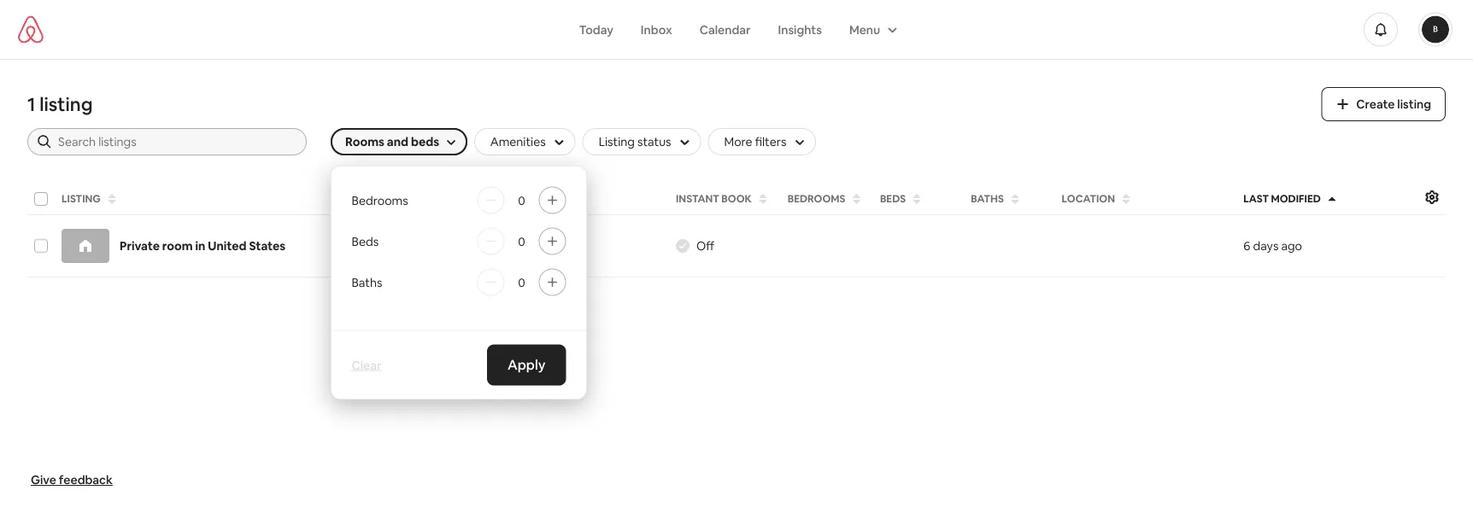 Task type: vqa. For each thing, say whether or not it's contained in the screenshot.
the and
yes



Task type: describe. For each thing, give the bounding box(es) containing it.
in
[[195, 238, 205, 254]]

create listing link
[[1322, 87, 1446, 121]]

in progress
[[355, 238, 416, 254]]

insights link
[[765, 13, 836, 46]]

today
[[579, 22, 614, 37]]

in
[[355, 238, 364, 254]]

bedrooms inside button
[[788, 192, 846, 206]]

baths inside button
[[971, 192, 1004, 206]]

1 listing heading
[[27, 92, 1301, 117]]

calendar link
[[686, 13, 765, 46]]

instant book off image
[[676, 239, 690, 253]]

status
[[334, 192, 372, 206]]

6 days ago
[[1244, 238, 1303, 254]]

0 for bedrooms
[[518, 193, 525, 208]]

clear
[[352, 358, 382, 373]]

last modified
[[1244, 192, 1321, 206]]

private
[[120, 238, 160, 254]]

listing
[[62, 192, 101, 206]]

ago
[[1282, 238, 1303, 254]]

instant book button
[[671, 187, 779, 211]]

apply button
[[487, 345, 566, 386]]

apply
[[508, 356, 546, 374]]

beds
[[411, 134, 439, 150]]

menu button
[[836, 13, 908, 46]]

1 listing
[[27, 92, 93, 117]]

give feedback
[[31, 473, 113, 488]]

0 for beds
[[518, 234, 525, 249]]

progress
[[367, 238, 416, 254]]

create listing
[[1357, 97, 1432, 112]]

main navigation menu image
[[1422, 16, 1450, 43]]

create
[[1357, 97, 1395, 112]]

last
[[1244, 192, 1269, 206]]

baths button
[[966, 187, 1054, 211]]



Task type: locate. For each thing, give the bounding box(es) containing it.
clear button
[[345, 351, 388, 380]]

bedrooms inside apply dialog
[[352, 193, 408, 208]]

2 vertical spatial 0
[[518, 275, 525, 290]]

apply dialog
[[331, 166, 587, 400]]

inbox link
[[627, 13, 686, 46]]

2 0 from the top
[[518, 234, 525, 249]]

baths down in
[[352, 275, 382, 290]]

finish
[[519, 238, 551, 254]]

0 horizontal spatial listing
[[39, 92, 93, 117]]

listing button
[[56, 187, 326, 211]]

listing
[[39, 92, 93, 117], [1398, 97, 1432, 112]]

0 vertical spatial 0
[[518, 193, 525, 208]]

give
[[31, 473, 56, 488]]

0 for baths
[[518, 275, 525, 290]]

1 horizontal spatial beds
[[880, 192, 906, 206]]

1 vertical spatial baths
[[352, 275, 382, 290]]

beds inside button
[[880, 192, 906, 206]]

Search text field
[[58, 133, 295, 150]]

listing for 1 listing
[[39, 92, 93, 117]]

baths inside apply dialog
[[352, 275, 382, 290]]

status button
[[329, 187, 497, 211]]

location button
[[1057, 187, 1235, 211]]

finish link
[[505, 232, 564, 261]]

book
[[722, 192, 752, 206]]

6
[[1244, 238, 1251, 254]]

1 0 from the top
[[518, 193, 525, 208]]

beds inside apply dialog
[[352, 234, 379, 249]]

1
[[27, 92, 35, 117]]

and
[[387, 134, 409, 150]]

1 horizontal spatial bedrooms
[[788, 192, 846, 206]]

beds
[[880, 192, 906, 206], [352, 234, 379, 249]]

days
[[1253, 238, 1279, 254]]

menu
[[849, 22, 881, 37]]

inbox
[[641, 22, 672, 37]]

beds right bedrooms button
[[880, 192, 906, 206]]

united
[[208, 238, 247, 254]]

rooms and beds button
[[331, 128, 468, 156]]

instant book
[[676, 192, 752, 206]]

modified
[[1271, 192, 1321, 206]]

today link
[[566, 13, 627, 46]]

0 horizontal spatial beds
[[352, 234, 379, 249]]

0 vertical spatial beds
[[880, 192, 906, 206]]

bedrooms right 'book'
[[788, 192, 846, 206]]

bedrooms button
[[783, 187, 872, 211]]

room
[[162, 238, 193, 254]]

location
[[1062, 192, 1115, 206]]

last modified button
[[1239, 187, 1417, 211]]

listing for create listing
[[1398, 97, 1432, 112]]

1 vertical spatial 0
[[518, 234, 525, 249]]

3 0 from the top
[[518, 275, 525, 290]]

baths right the beds button
[[971, 192, 1004, 206]]

private room in united states
[[120, 238, 286, 254]]

1 vertical spatial beds
[[352, 234, 379, 249]]

bedrooms
[[788, 192, 846, 206], [352, 193, 408, 208]]

instant
[[676, 192, 720, 206]]

0 horizontal spatial bedrooms
[[352, 193, 408, 208]]

listing right 1 at the top
[[39, 92, 93, 117]]

rooms
[[345, 134, 385, 150]]

bedrooms up in progress
[[352, 193, 408, 208]]

feedback
[[59, 473, 113, 488]]

1 bedrooms from the left
[[788, 192, 846, 206]]

rooms and beds
[[345, 134, 439, 150]]

states
[[249, 238, 286, 254]]

give feedback button
[[24, 466, 119, 495]]

beds down status
[[352, 234, 379, 249]]

1 horizontal spatial baths
[[971, 192, 1004, 206]]

0
[[518, 193, 525, 208], [518, 234, 525, 249], [518, 275, 525, 290]]

0 horizontal spatial baths
[[352, 275, 382, 290]]

baths
[[971, 192, 1004, 206], [352, 275, 382, 290]]

1 horizontal spatial listing
[[1398, 97, 1432, 112]]

insights
[[778, 22, 822, 37]]

beds button
[[875, 187, 963, 211]]

calendar
[[700, 22, 751, 37]]

0 vertical spatial baths
[[971, 192, 1004, 206]]

listing right create
[[1398, 97, 1432, 112]]

off
[[697, 238, 715, 254]]

2 bedrooms from the left
[[352, 193, 408, 208]]



